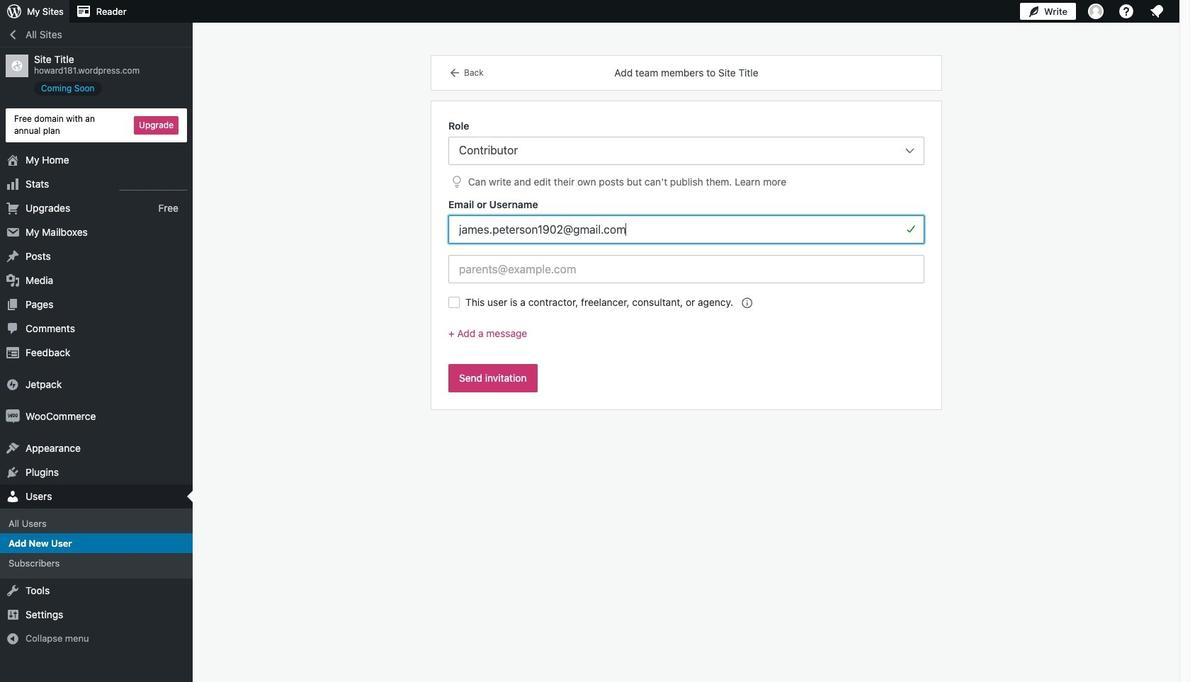 Task type: describe. For each thing, give the bounding box(es) containing it.
2 group from the top
[[449, 197, 925, 244]]

sibling@example.com text field
[[449, 216, 925, 244]]

1 group from the top
[[449, 118, 925, 191]]

my profile image
[[1089, 4, 1104, 19]]

2 img image from the top
[[6, 409, 20, 424]]



Task type: locate. For each thing, give the bounding box(es) containing it.
None checkbox
[[449, 297, 460, 309]]

1 img image from the top
[[6, 378, 20, 392]]

1 vertical spatial img image
[[6, 409, 20, 424]]

3 group from the top
[[449, 326, 925, 353]]

2 vertical spatial group
[[449, 326, 925, 353]]

img image
[[6, 378, 20, 392], [6, 409, 20, 424]]

more information image
[[741, 296, 753, 309]]

0 vertical spatial img image
[[6, 378, 20, 392]]

help image
[[1119, 3, 1136, 20]]

group
[[449, 118, 925, 191], [449, 197, 925, 244], [449, 326, 925, 353]]

main content
[[432, 56, 942, 410]]

manage your notifications image
[[1149, 3, 1166, 20]]

1 vertical spatial group
[[449, 197, 925, 244]]

0 vertical spatial group
[[449, 118, 925, 191]]

parents@example.com text field
[[449, 255, 925, 284]]

highest hourly views 0 image
[[120, 181, 187, 190]]



Task type: vqa. For each thing, say whether or not it's contained in the screenshot.
5th Task enabled icon from the top of the launchpad checklist Element
no



